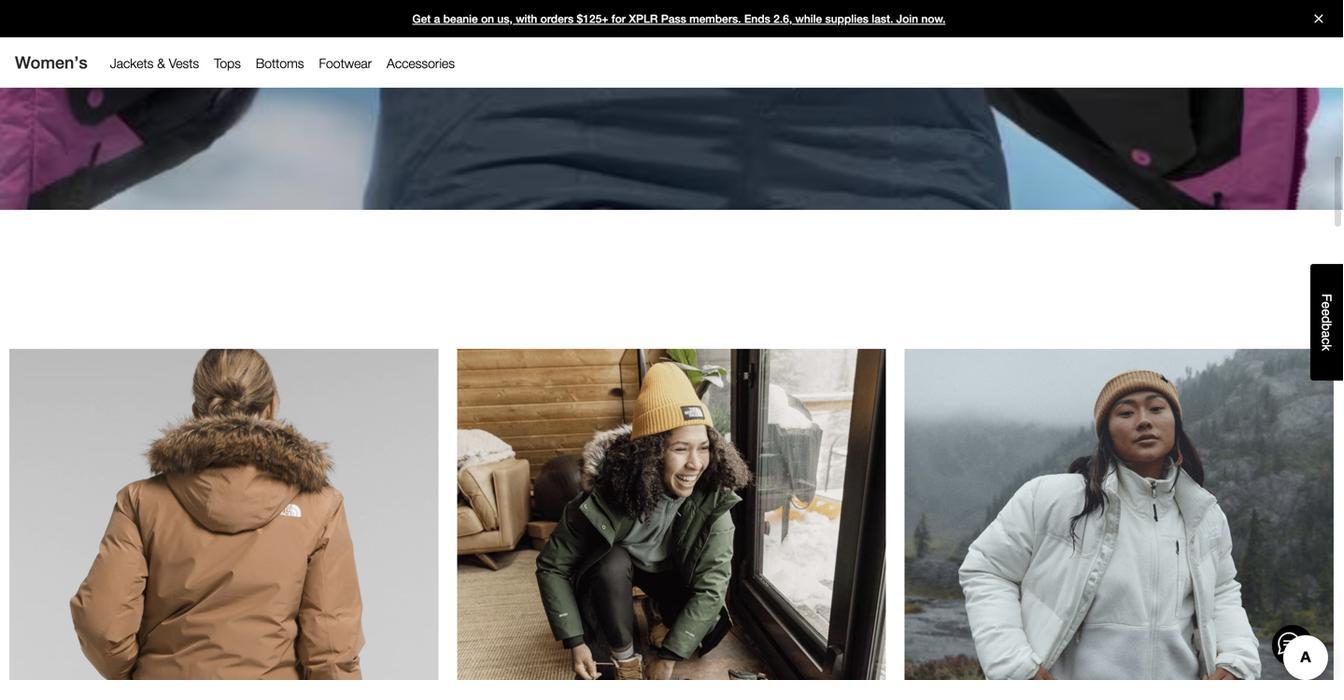 Task type: vqa. For each thing, say whether or not it's contained in the screenshot.
2nd This item can be picked up from the selected store depending on the item availability at the store. icon from the bottom of the page
no



Task type: locate. For each thing, give the bounding box(es) containing it.
accessories button
[[379, 51, 462, 76]]

e up d
[[1319, 302, 1334, 309]]

1 horizontal spatial a
[[1319, 331, 1334, 338]]

on the mountain, a person is wearing the insulated freedom bibs and taking off an insulated freedom jacket. "text reads: for the kids. and the kids at heart." image
[[0, 0, 1343, 210]]

tops button
[[207, 51, 248, 76]]

a right get
[[434, 12, 440, 25]]

women's
[[15, 53, 88, 72]]

orders
[[540, 12, 574, 25]]

us,
[[497, 12, 513, 25]]

bottoms
[[256, 56, 304, 71]]

d
[[1319, 317, 1334, 324]]

bottoms button
[[248, 51, 312, 76]]

a up k
[[1319, 331, 1334, 338]]

studio shot of a woman in a beige parka. image
[[9, 349, 438, 681]]

close image
[[1307, 14, 1331, 23]]

get a beanie on us, with orders $125+ for xplr pass members. ends 2.6, while supplies last. join now.
[[412, 12, 946, 25]]

a
[[434, 12, 440, 25], [1319, 331, 1334, 338]]

supplies
[[825, 12, 869, 25]]

pass
[[661, 12, 686, 25]]

xplr
[[629, 12, 658, 25]]

get a beanie on us, with orders $125+ for xplr pass members. ends 2.6, while supplies last. join now. link
[[0, 0, 1343, 37]]

e up b
[[1319, 309, 1334, 317]]

accessories
[[387, 56, 455, 71]]

1 vertical spatial a
[[1319, 331, 1334, 338]]

beanie
[[443, 12, 478, 25]]

while
[[795, 12, 822, 25]]

e
[[1319, 302, 1334, 309], [1319, 309, 1334, 317]]

0 horizontal spatial a
[[434, 12, 440, 25]]

c
[[1319, 338, 1334, 345]]

for
[[612, 12, 626, 25]]

join
[[896, 12, 918, 25]]

f
[[1319, 294, 1334, 302]]

members.
[[689, 12, 741, 25]]

footwear button
[[312, 51, 379, 76]]

$125+
[[577, 12, 608, 25]]



Task type: describe. For each thing, give the bounding box(es) containing it.
last.
[[872, 12, 893, 25]]

tops
[[214, 56, 241, 71]]

jackets & vests button
[[102, 51, 207, 76]]

f e e d b a c k
[[1319, 294, 1334, 351]]

now.
[[921, 12, 946, 25]]

get
[[412, 12, 431, 25]]

b
[[1319, 324, 1334, 331]]

jackets
[[110, 56, 154, 71]]

2 e from the top
[[1319, 309, 1334, 317]]

footwear
[[319, 56, 372, 71]]

vests
[[169, 56, 199, 71]]

person wearing unzipped '92 ripstop nuptse jacket in front of a mountain. image
[[905, 349, 1334, 681]]

2.6,
[[774, 12, 792, 25]]

jackets & vests
[[110, 56, 199, 71]]

1 e from the top
[[1319, 302, 1334, 309]]

k
[[1319, 345, 1334, 351]]

&
[[157, 56, 165, 71]]

inside a cabin, a person is bundled in a yellow beanie and green hat, tying their winter boots from the north face. it's snowing outside. image
[[457, 349, 886, 681]]

f e e d b a c k button
[[1310, 264, 1343, 381]]

0 vertical spatial a
[[434, 12, 440, 25]]

ends
[[744, 12, 770, 25]]

on
[[481, 12, 494, 25]]

a inside button
[[1319, 331, 1334, 338]]

with
[[516, 12, 537, 25]]



